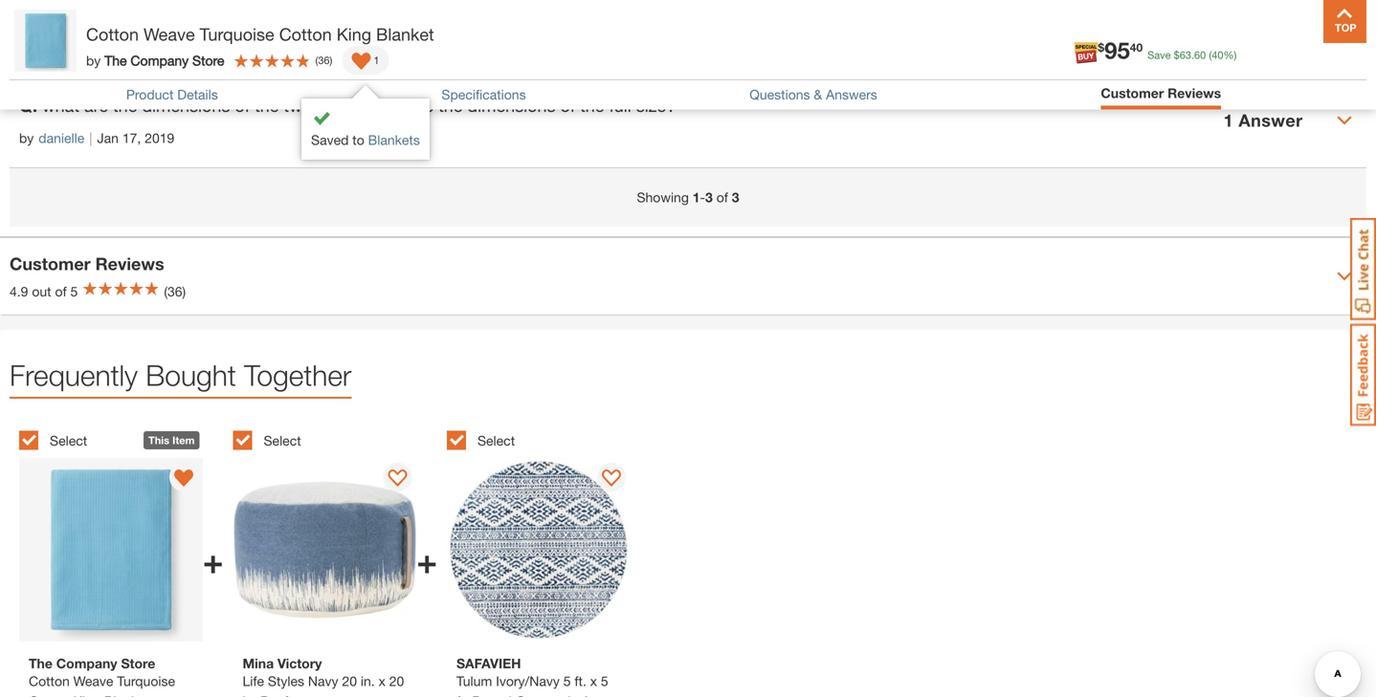 Task type: vqa. For each thing, say whether or not it's contained in the screenshot.
the rightmost Dimensions
yes



Task type: locate. For each thing, give the bounding box(es) containing it.
customer reviews up "4.9 out of 5"
[[10, 254, 164, 274]]

reviews up '(36)'
[[95, 254, 164, 274]]

services
[[1055, 50, 1113, 68]]

$ inside $ 95 40
[[1098, 41, 1104, 54]]

0 horizontal spatial 1
[[374, 54, 379, 67]]

select for mina victory life styles navy 20 in. x 20 in. poufs
[[264, 433, 301, 449]]

showing 1 - 3 of 3
[[637, 189, 739, 205]]

1 horizontal spatial 5
[[563, 674, 571, 689]]

.
[[1191, 49, 1194, 61]]

mina
[[243, 656, 274, 672]]

94015 button
[[278, 36, 345, 56]]

this item
[[148, 434, 195, 447]]

size? up saved
[[320, 95, 360, 116]]

1 horizontal spatial reviews
[[1168, 85, 1221, 101]]

-
[[700, 189, 705, 205]]

select inside 2 / 3 group
[[264, 433, 301, 449]]

1 for 1
[[374, 54, 379, 67]]

x inside mina victory life styles navy 20 in. x 20 in. poufs
[[379, 674, 386, 689]]

q: left where
[[19, 0, 37, 21]]

1 vertical spatial caret image
[[1337, 269, 1352, 284]]

q: for q: what are the dimensions of the twin size? what are the dimensions of the full size?
[[19, 95, 37, 116]]

5 for of
[[70, 284, 78, 299]]

are up by danielle | jan 17, 2019
[[84, 95, 108, 116]]

| left apr
[[85, 35, 88, 51]]

product image image
[[14, 10, 77, 72]]

product details
[[126, 87, 218, 103]]

1 vertical spatial in.
[[243, 694, 257, 698]]

1 horizontal spatial customer
[[1101, 85, 1164, 101]]

4 the from the left
[[580, 95, 604, 116]]

2 q: from the top
[[19, 95, 37, 116]]

customer reviews down diy
[[1101, 85, 1221, 101]]

q: what are the dimensions of the twin size? what are the dimensions of the full size?
[[19, 95, 676, 116]]

1 horizontal spatial 1
[[693, 189, 700, 205]]

0 vertical spatial caret image
[[1337, 113, 1352, 128]]

size?
[[320, 95, 360, 116], [636, 95, 676, 116]]

( left ) at top left
[[315, 54, 318, 67]]

are right what
[[410, 95, 434, 116]]

by left ladydi
[[19, 35, 34, 51]]

0 horizontal spatial customer reviews
[[10, 254, 164, 274]]

0 horizontal spatial (
[[315, 54, 318, 67]]

40
[[1130, 41, 1143, 54], [1212, 49, 1223, 61]]

95
[[1104, 36, 1130, 64]]

life
[[243, 674, 264, 689]]

1 vertical spatial q:
[[19, 95, 37, 116]]

ladydi
[[39, 35, 80, 51]]

2 display image from the left
[[602, 470, 621, 489]]

0 horizontal spatial 5
[[70, 284, 78, 299]]

in. down life
[[243, 694, 257, 698]]

1 caret image from the top
[[1337, 113, 1352, 128]]

0 horizontal spatial display image
[[388, 470, 407, 489]]

q: where is this imported from?
[[19, 0, 262, 21]]

0 vertical spatial 1
[[374, 54, 379, 67]]

+ inside 2 / 3 group
[[417, 540, 437, 581]]

questions & answers button
[[750, 87, 877, 103], [750, 87, 877, 103]]

reviews down .
[[1168, 85, 1221, 101]]

3 select from the left
[[478, 433, 515, 449]]

apr
[[93, 35, 114, 51]]

x
[[379, 674, 386, 689], [590, 674, 597, 689]]

by down by ladydi | apr 14, 2020
[[86, 52, 101, 68]]

1 vertical spatial |
[[89, 130, 92, 146]]

1 select from the left
[[50, 433, 87, 449]]

$
[[1098, 41, 1104, 54], [1174, 49, 1180, 61]]

1 horizontal spatial ft.
[[575, 674, 587, 689]]

40 left save
[[1130, 41, 1143, 54]]

1 inside 1 dropdown button
[[374, 54, 379, 67]]

the
[[113, 95, 137, 116], [255, 95, 279, 116], [438, 95, 463, 116], [580, 95, 604, 116]]

1 answer
[[1224, 110, 1303, 131]]

the up 17,
[[113, 95, 137, 116]]

the right what
[[438, 95, 463, 116]]

customer
[[1101, 85, 1164, 101], [10, 254, 91, 274]]

1 left answer
[[1224, 110, 1234, 131]]

3 right showing
[[705, 189, 713, 205]]

customer reviews
[[1101, 85, 1221, 101], [10, 254, 164, 274]]

0 horizontal spatial x
[[379, 674, 386, 689]]

+
[[203, 540, 223, 581], [417, 540, 437, 581]]

2 vertical spatial 1
[[693, 189, 700, 205]]

q:
[[19, 0, 37, 21], [19, 95, 37, 116]]

1 display image from the left
[[388, 470, 407, 489]]

q: left what
[[19, 95, 37, 116]]

$ left .
[[1174, 49, 1180, 61]]

3 right -
[[732, 189, 739, 205]]

2 select from the left
[[264, 433, 301, 449]]

1 horizontal spatial +
[[417, 540, 437, 581]]

display image for mina victory life styles navy 20 in. x 20 in. poufs
[[388, 470, 407, 489]]

8 link
[[1307, 18, 1353, 69]]

2019
[[145, 130, 174, 146]]

round
[[472, 694, 512, 698]]

0 horizontal spatial customer
[[10, 254, 91, 274]]

94015
[[301, 37, 344, 55]]

1 vertical spatial ft.
[[456, 694, 468, 698]]

1 horizontal spatial 40
[[1212, 49, 1223, 61]]

navy
[[308, 674, 338, 689]]

in.
[[361, 674, 375, 689], [243, 694, 257, 698]]

5 right "ivory/navy"
[[601, 674, 608, 689]]

2 horizontal spatial 1
[[1224, 110, 1234, 131]]

1 horizontal spatial 3
[[732, 189, 739, 205]]

0 vertical spatial in.
[[361, 674, 375, 689]]

5
[[70, 284, 78, 299], [563, 674, 571, 689], [601, 674, 608, 689]]

1 horizontal spatial size?
[[636, 95, 676, 116]]

mina victory life styles navy 20 in. x 20 in. poufs
[[243, 656, 404, 698]]

0 horizontal spatial 20
[[342, 674, 357, 689]]

this
[[111, 0, 138, 21]]

caret image inside questions element
[[1337, 113, 1352, 128]]

3 / 3 group
[[447, 420, 651, 698]]

2020
[[140, 35, 170, 51]]

size? right full
[[636, 95, 676, 116]]

is
[[93, 0, 106, 21]]

0 vertical spatial reviews
[[1168, 85, 1221, 101]]

( right 60 on the top right of the page
[[1209, 49, 1212, 61]]

0 horizontal spatial +
[[203, 540, 223, 581]]

answers
[[826, 87, 877, 103]]

|
[[85, 35, 88, 51], [89, 130, 92, 146]]

ft. down tulum
[[456, 694, 468, 698]]

victory
[[278, 656, 322, 672]]

1 inside questions element
[[1224, 110, 1234, 131]]

0 horizontal spatial size?
[[320, 95, 360, 116]]

1 vertical spatial customer
[[10, 254, 91, 274]]

63
[[1180, 49, 1191, 61]]

0 horizontal spatial cotton
[[86, 24, 139, 45]]

answer
[[1239, 110, 1303, 131]]

1 vertical spatial customer reviews
[[10, 254, 164, 274]]

0 horizontal spatial select
[[50, 433, 87, 449]]

0 horizontal spatial dimensions
[[142, 95, 230, 116]]

saved
[[311, 132, 349, 148]]

from?
[[217, 0, 262, 21]]

out
[[32, 284, 51, 299]]

cotton weave turquoise cotton king blanket
[[86, 24, 434, 45]]

20
[[342, 674, 357, 689], [389, 674, 404, 689]]

0 horizontal spatial |
[[85, 35, 88, 51]]

styles
[[268, 674, 304, 689]]

feedback link image
[[1350, 323, 1376, 427]]

1 horizontal spatial select
[[264, 433, 301, 449]]

| for is
[[85, 35, 88, 51]]

product
[[126, 87, 174, 103]]

the left full
[[580, 95, 604, 116]]

1 horizontal spatial are
[[410, 95, 434, 116]]

1 cotton from the left
[[86, 24, 139, 45]]

twin
[[284, 95, 316, 116]]

cotton
[[86, 24, 139, 45], [279, 24, 332, 45]]

select inside 3 / 3 group
[[478, 433, 515, 449]]

1 horizontal spatial |
[[89, 130, 92, 146]]

x right "ivory/navy"
[[590, 674, 597, 689]]

customer down $ 95 40
[[1101, 85, 1164, 101]]

2 vertical spatial by
[[19, 130, 34, 146]]

17,
[[122, 130, 141, 146]]

daly city 10pm
[[122, 37, 233, 55]]

safavieh
[[456, 656, 521, 672]]

(36)
[[164, 284, 186, 299]]

poufs
[[260, 694, 295, 698]]

1 the from the left
[[113, 95, 137, 116]]

display image
[[388, 470, 407, 489], [602, 470, 621, 489]]

king
[[337, 24, 371, 45]]

1 vertical spatial 1
[[1224, 110, 1234, 131]]

| left jan
[[89, 130, 92, 146]]

5 right out
[[70, 284, 78, 299]]

0 horizontal spatial $
[[1098, 41, 1104, 54]]

by
[[19, 35, 34, 51], [86, 52, 101, 68], [19, 130, 34, 146]]

dimensions
[[142, 95, 230, 116], [467, 95, 555, 116]]

2 dimensions from the left
[[467, 95, 555, 116]]

1 vertical spatial reviews
[[95, 254, 164, 274]]

green check image
[[311, 108, 333, 130]]

+ inside 1 / 3 group
[[203, 540, 223, 581]]

0 vertical spatial q:
[[19, 0, 37, 21]]

2 the from the left
[[255, 95, 279, 116]]

$ left save
[[1098, 41, 1104, 54]]

40 right 60 on the top right of the page
[[1212, 49, 1223, 61]]

1 + from the left
[[203, 540, 223, 581]]

1 horizontal spatial dimensions
[[467, 95, 555, 116]]

1 horizontal spatial display image
[[602, 470, 621, 489]]

ft. up geometric
[[575, 674, 587, 689]]

the
[[104, 52, 127, 68]]

5 up geometric
[[563, 674, 571, 689]]

2 x from the left
[[590, 674, 597, 689]]

cotton up the on the left
[[86, 24, 139, 45]]

by ladydi | apr 14, 2020
[[19, 35, 170, 51]]

1 / 3 group
[[19, 420, 223, 698]]

1 horizontal spatial cotton
[[279, 24, 332, 45]]

what
[[42, 95, 79, 116]]

are
[[84, 95, 108, 116], [410, 95, 434, 116]]

1 horizontal spatial $
[[1174, 49, 1180, 61]]

in. right navy
[[361, 674, 375, 689]]

40 inside $ 95 40
[[1130, 41, 1143, 54]]

1 horizontal spatial x
[[590, 674, 597, 689]]

2 + from the left
[[417, 540, 437, 581]]

specifications button
[[442, 87, 526, 103], [442, 87, 526, 103]]

tulum ivory/navy 5 ft. x 5 ft. round geometric area rug image
[[447, 458, 631, 642]]

0 horizontal spatial in.
[[243, 694, 257, 698]]

0 horizontal spatial are
[[84, 95, 108, 116]]

0 vertical spatial |
[[85, 35, 88, 51]]

product details button
[[126, 87, 218, 103], [126, 87, 218, 103]]

select
[[50, 433, 87, 449], [264, 433, 301, 449], [478, 433, 515, 449]]

customer up "4.9 out of 5"
[[10, 254, 91, 274]]

1 horizontal spatial customer reviews
[[1101, 85, 1221, 101]]

caret image
[[1337, 113, 1352, 128], [1337, 269, 1352, 284]]

reviews
[[1168, 85, 1221, 101], [95, 254, 164, 274]]

cotton up ( 36 )
[[279, 24, 332, 45]]

1 q: from the top
[[19, 0, 37, 21]]

by left danielle
[[19, 130, 34, 146]]

1 x from the left
[[379, 674, 386, 689]]

What can we help you find today? search field
[[380, 26, 903, 66]]

1 right selected image
[[374, 54, 379, 67]]

x right navy
[[379, 674, 386, 689]]

2 3 from the left
[[732, 189, 739, 205]]

2 are from the left
[[410, 95, 434, 116]]

1 dimensions from the left
[[142, 95, 230, 116]]

0 vertical spatial by
[[19, 35, 34, 51]]

1 right showing
[[693, 189, 700, 205]]

4.9
[[10, 284, 28, 299]]

of
[[235, 95, 250, 116], [560, 95, 575, 116], [716, 189, 728, 205], [55, 284, 67, 299]]

0 horizontal spatial reviews
[[95, 254, 164, 274]]

1
[[374, 54, 379, 67], [1224, 110, 1234, 131], [693, 189, 700, 205]]

2 horizontal spatial select
[[478, 433, 515, 449]]

0 horizontal spatial 3
[[705, 189, 713, 205]]

5 for ivory/navy
[[563, 674, 571, 689]]

3
[[705, 189, 713, 205], [732, 189, 739, 205]]

the left the twin
[[255, 95, 279, 116]]

1 horizontal spatial 20
[[389, 674, 404, 689]]

0 horizontal spatial 40
[[1130, 41, 1143, 54]]

select for safavieh tulum ivory/navy 5 ft. x 5 ft. round geometric are
[[478, 433, 515, 449]]

1 vertical spatial by
[[86, 52, 101, 68]]

danielle
[[39, 130, 84, 146]]



Task type: describe. For each thing, give the bounding box(es) containing it.
jan
[[97, 130, 119, 146]]

safavieh tulum ivory/navy 5 ft. x 5 ft. round geometric are
[[456, 656, 609, 698]]

where
[[42, 0, 89, 21]]

2 horizontal spatial 5
[[601, 674, 608, 689]]

1 20 from the left
[[342, 674, 357, 689]]

danielle button
[[39, 128, 84, 148]]

select inside 1 / 3 group
[[50, 433, 87, 449]]

60
[[1194, 49, 1206, 61]]

3 the from the left
[[438, 95, 463, 116]]

diy
[[1156, 50, 1181, 68]]

of right -
[[716, 189, 728, 205]]

0 horizontal spatial ft.
[[456, 694, 468, 698]]

1 size? from the left
[[320, 95, 360, 116]]

store
[[192, 52, 224, 68]]

questions
[[750, 87, 810, 103]]

x inside safavieh tulum ivory/navy 5 ft. x 5 ft. round geometric are
[[590, 674, 597, 689]]

save
[[1148, 49, 1171, 61]]

of right details
[[235, 95, 250, 116]]

ladydi button
[[39, 33, 80, 54]]

geometric
[[516, 694, 578, 698]]

live chat image
[[1350, 218, 1376, 321]]

2 cotton from the left
[[279, 24, 332, 45]]

1 horizontal spatial (
[[1209, 49, 1212, 61]]

item
[[172, 434, 195, 447]]

8
[[1335, 21, 1341, 34]]

blankets link
[[368, 132, 420, 148]]

save $ 63 . 60 ( 40 %)
[[1148, 49, 1237, 61]]

to
[[352, 132, 364, 148]]

diy button
[[1138, 23, 1199, 69]]

%)
[[1223, 49, 1237, 61]]

1 for 1 answer
[[1224, 110, 1234, 131]]

10pm
[[191, 37, 233, 55]]

2 20 from the left
[[389, 674, 404, 689]]

daly
[[122, 37, 153, 55]]

this
[[148, 434, 169, 447]]

2 size? from the left
[[636, 95, 676, 116]]

together
[[244, 358, 352, 392]]

( 36 )
[[315, 54, 332, 67]]

specifications
[[442, 87, 526, 103]]

of right out
[[55, 284, 67, 299]]

questions element
[[10, 0, 1367, 168]]

0 vertical spatial ft.
[[575, 674, 587, 689]]

top button
[[1324, 0, 1367, 43]]

details
[[177, 87, 218, 103]]

)
[[330, 54, 332, 67]]

by for where
[[19, 35, 34, 51]]

0 vertical spatial customer
[[1101, 85, 1164, 101]]

of left full
[[560, 95, 575, 116]]

frequently bought together
[[10, 358, 352, 392]]

36
[[318, 54, 330, 67]]

| for are
[[89, 130, 92, 146]]

14,
[[118, 35, 136, 51]]

bought
[[146, 358, 236, 392]]

turquoise
[[200, 24, 274, 45]]

company
[[131, 52, 189, 68]]

the home depot logo image
[[15, 15, 77, 77]]

city
[[157, 37, 184, 55]]

$ 95 40
[[1098, 36, 1143, 64]]

full
[[609, 95, 631, 116]]

1 are from the left
[[84, 95, 108, 116]]

questions & answers
[[750, 87, 877, 103]]

what
[[365, 95, 405, 116]]

4.9 out of 5
[[10, 284, 78, 299]]

saved to blankets
[[311, 132, 420, 148]]

0 vertical spatial customer reviews
[[1101, 85, 1221, 101]]

imported
[[143, 0, 212, 21]]

tulum
[[456, 674, 492, 689]]

selected image
[[352, 53, 371, 72]]

selected image
[[174, 470, 193, 489]]

by for what
[[19, 130, 34, 146]]

blankets
[[368, 132, 420, 148]]

showing
[[637, 189, 689, 205]]

2 / 3 group
[[233, 420, 437, 698]]

q: for q: where is this imported from?
[[19, 0, 37, 21]]

services button
[[1054, 23, 1115, 69]]

&
[[814, 87, 822, 103]]

life styles navy 20 in. x 20 in. poufs image
[[233, 458, 417, 642]]

by danielle | jan 17, 2019
[[19, 130, 174, 146]]

2 caret image from the top
[[1337, 269, 1352, 284]]

ivory/navy
[[496, 674, 560, 689]]

1 3 from the left
[[705, 189, 713, 205]]

1 horizontal spatial in.
[[361, 674, 375, 689]]

blanket
[[376, 24, 434, 45]]

1 button
[[342, 46, 389, 75]]

by the company store
[[86, 52, 224, 68]]

frequently
[[10, 358, 138, 392]]

display image for safavieh tulum ivory/navy 5 ft. x 5 ft. round geometric are
[[602, 470, 621, 489]]

weave
[[144, 24, 195, 45]]



